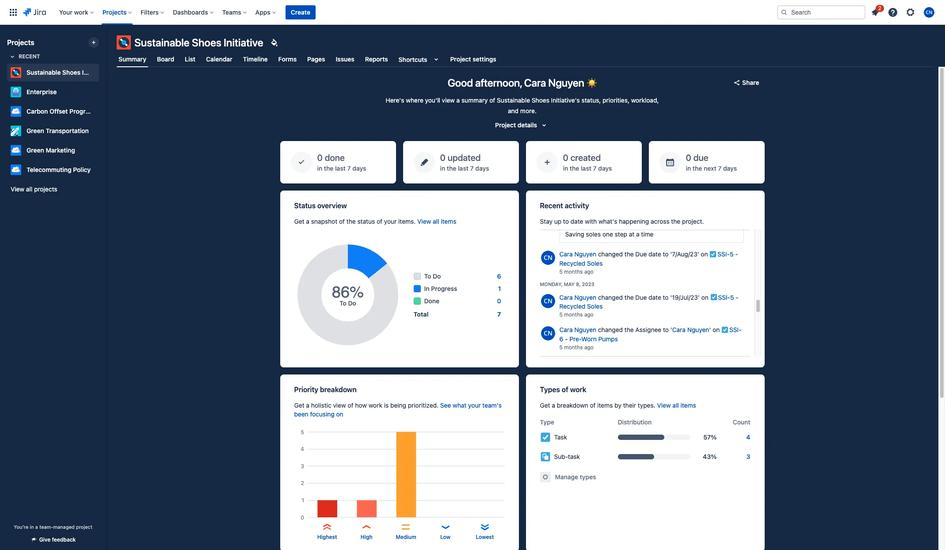 Task type: vqa. For each thing, say whether or not it's contained in the screenshot.
Campaign
no



Task type: locate. For each thing, give the bounding box(es) containing it.
recent for recent activity
[[540, 202, 564, 210]]

3 add to starred image from the top
[[96, 106, 107, 117]]

1 vertical spatial date
[[649, 250, 662, 258]]

ssi-5 - recycled soles down time
[[560, 250, 739, 267]]

afternoon,
[[476, 77, 522, 89]]

- inside ssi- 6 - pre-worn pumps
[[565, 335, 568, 343]]

green up telecommuting
[[27, 146, 44, 154]]

high
[[361, 534, 373, 541]]

days for created
[[599, 165, 612, 172]]

2 vertical spatial sustainable
[[497, 96, 531, 104]]

in for 0 done
[[317, 165, 323, 172]]

5 add to starred image from the top
[[96, 165, 107, 175]]

see what your team's been focusing on link
[[294, 402, 502, 418]]

recent for recent
[[19, 53, 40, 60]]

the inside 0 updated in the last 7 days
[[447, 165, 457, 172]]

1 last from the left
[[335, 165, 346, 172]]

add to starred image
[[96, 145, 107, 156]]

2 ago from the top
[[585, 312, 594, 318]]

0 horizontal spatial project
[[451, 55, 471, 63]]

the inside 0 done in the last 7 days
[[324, 165, 334, 172]]

the right across
[[672, 218, 681, 225]]

add to starred image
[[96, 67, 107, 78], [96, 87, 107, 97], [96, 106, 107, 117], [96, 126, 107, 136], [96, 165, 107, 175]]

ssi-5 - recycled soles up assignee
[[560, 294, 739, 310]]

0 left created
[[563, 153, 569, 163]]

sustainable up "enterprise"
[[27, 69, 61, 76]]

banner
[[0, 0, 946, 25]]

projects inside popup button
[[103, 8, 127, 16]]

ago up 2023
[[585, 268, 594, 275]]

2 vertical spatial shoes
[[532, 96, 550, 104]]

3 days from the left
[[599, 165, 612, 172]]

last inside 0 created in the last 7 days
[[581, 165, 592, 172]]

items right types.
[[681, 402, 697, 409]]

status
[[294, 202, 316, 210]]

1 horizontal spatial sustainable shoes initiative
[[134, 36, 264, 49]]

is
[[384, 402, 389, 409]]

1 ssi-5 - recycled soles link from the top
[[560, 250, 739, 267]]

sustainable inside sustainable shoes initiative link
[[27, 69, 61, 76]]

1 vertical spatial 6
[[560, 335, 564, 343]]

ssi-5 - recycled soles link down time
[[560, 250, 739, 267]]

0 vertical spatial ssi-5 - recycled soles link
[[560, 250, 739, 267]]

work right types
[[571, 386, 587, 394]]

0 vertical spatial months
[[565, 268, 583, 275]]

1 vertical spatial cara nguyen image
[[541, 327, 555, 341]]

0 vertical spatial shoes
[[192, 36, 222, 49]]

summary
[[462, 96, 488, 104]]

ago down worn
[[585, 344, 594, 351]]

days inside 0 done in the last 7 days
[[353, 165, 367, 172]]

of right snapshot
[[339, 218, 345, 225]]

2 vertical spatial changed
[[599, 326, 623, 334]]

lowest
[[476, 534, 494, 541]]

2 ' from the left
[[710, 326, 712, 334]]

0 horizontal spatial 6
[[497, 273, 501, 280]]

1 % from the top
[[711, 434, 717, 441]]

2 horizontal spatial sustainable
[[497, 96, 531, 104]]

to left the '19/jul/23'
[[663, 294, 669, 301]]

set background color image
[[269, 37, 279, 48]]

2 horizontal spatial view
[[658, 402, 671, 409]]

your inside see what your team's been focusing on
[[469, 402, 481, 409]]

pre-
[[570, 335, 582, 343]]

days inside 0 created in the last 7 days
[[599, 165, 612, 172]]

ago up worn
[[585, 312, 594, 318]]

a down status
[[306, 218, 310, 225]]

view right types.
[[658, 402, 671, 409]]

nguyen for cara nguyen changed the assignee to ' cara nguyen ' on
[[575, 326, 597, 334]]

initiative
[[224, 36, 264, 49], [82, 69, 107, 76]]

nguyen down 2023
[[575, 294, 597, 301]]

highest
[[317, 534, 337, 541]]

settings image
[[906, 7, 917, 18]]

0 horizontal spatial view
[[333, 402, 346, 409]]

1 vertical spatial your
[[469, 402, 481, 409]]

0 horizontal spatial '
[[671, 326, 673, 334]]

cara nguyen image
[[541, 251, 555, 265], [541, 327, 555, 341]]

projects button
[[100, 5, 135, 19]]

in inside 0 updated in the last 7 days
[[440, 165, 446, 172]]

cara up pre-
[[560, 326, 573, 334]]

0 inside 0 done in the last 7 days
[[317, 153, 323, 163]]

2 5 months ago from the top
[[560, 312, 594, 318]]

list
[[185, 55, 196, 63]]

0 vertical spatial %
[[711, 434, 717, 441]]

1 recycled from the top
[[560, 260, 586, 267]]

cara nguyen link down 8, on the bottom right of page
[[560, 294, 597, 301]]

1 horizontal spatial recent
[[540, 202, 564, 210]]

days for due
[[724, 165, 738, 172]]

nguyen for cara nguyen changed the due date to '19/jul/23' on
[[575, 294, 597, 301]]

7
[[348, 165, 351, 172], [471, 165, 474, 172], [594, 165, 597, 172], [719, 165, 722, 172], [498, 311, 501, 318]]

0 horizontal spatial last
[[335, 165, 346, 172]]

green transportation
[[27, 127, 89, 134]]

0 vertical spatial -
[[736, 250, 739, 258]]

activity
[[565, 202, 590, 210]]

1 changed from the top
[[599, 250, 623, 258]]

0 horizontal spatial initiative
[[82, 69, 107, 76]]

soles down 2023
[[588, 303, 603, 310]]

2 cara nguyen image from the top
[[541, 327, 555, 341]]

cara down the monday, may 8, 2023
[[560, 294, 573, 301]]

0 vertical spatial 5 months ago
[[560, 268, 594, 275]]

% for 43
[[711, 453, 717, 461]]

projects
[[103, 8, 127, 16], [7, 38, 34, 46]]

1
[[499, 285, 501, 292]]

get down types
[[540, 402, 551, 409]]

6 up "1" at the bottom of the page
[[497, 273, 501, 280]]

the down updated
[[447, 165, 457, 172]]

3 changed from the top
[[599, 326, 623, 334]]

0 horizontal spatial sustainable
[[27, 69, 61, 76]]

2 ssi-5 - recycled soles link from the top
[[560, 294, 739, 310]]

a up been
[[306, 402, 310, 409]]

0 down 1 link
[[498, 297, 501, 305]]

1 horizontal spatial view all items link
[[658, 402, 697, 409]]

collapse recent projects image
[[7, 51, 18, 62]]

your work
[[59, 8, 88, 16]]

due
[[694, 153, 709, 163]]

green marketing link
[[7, 142, 96, 159]]

a left summary
[[457, 96, 460, 104]]

7 inside 0 done in the last 7 days
[[348, 165, 351, 172]]

here's where you'll view a summary of sustainable shoes initiative's status, priorities, workload, and more.
[[386, 96, 659, 115]]

the for 0 due in the next 7 days
[[693, 165, 703, 172]]

of right summary
[[490, 96, 496, 104]]

1 vertical spatial sustainable shoes initiative
[[27, 69, 107, 76]]

types.
[[638, 402, 656, 409]]

your left items.
[[384, 218, 397, 225]]

months up may
[[565, 268, 583, 275]]

1 horizontal spatial last
[[458, 165, 469, 172]]

projects up collapse recent projects image
[[7, 38, 34, 46]]

reports
[[365, 55, 388, 63]]

soles up 2023
[[588, 260, 603, 267]]

last for done
[[335, 165, 346, 172]]

ssi- for cara nguyen changed the due date to '7/aug/23' on
[[718, 250, 730, 258]]

ssi-
[[718, 250, 730, 258], [719, 294, 731, 301], [730, 326, 742, 334]]

2 vertical spatial ago
[[585, 344, 594, 351]]

the inside 0 created in the last 7 days
[[570, 165, 580, 172]]

view inside here's where you'll view a summary of sustainable shoes initiative's status, priorities, workload, and more.
[[442, 96, 455, 104]]

sustainable shoes initiative up list
[[134, 36, 264, 49]]

last for created
[[581, 165, 592, 172]]

0 vertical spatial ssi-5 - recycled soles
[[560, 250, 739, 267]]

search image
[[781, 9, 788, 16]]

due up cara nguyen changed the assignee to ' cara nguyen ' on
[[636, 294, 647, 301]]

low image
[[441, 522, 451, 533]]

changed for changed the due date to '19/jul/23' on
[[599, 294, 623, 301]]

1 soles from the top
[[588, 260, 603, 267]]

1 green from the top
[[27, 127, 44, 134]]

0 vertical spatial date
[[571, 218, 584, 225]]

cara nguyen image left pre-
[[541, 327, 555, 341]]

items right items.
[[441, 218, 457, 225]]

all inside view all projects link
[[26, 185, 32, 193]]

1 5 months ago from the top
[[560, 268, 594, 275]]

sustainable up and
[[497, 96, 531, 104]]

view
[[11, 185, 24, 193], [418, 218, 431, 225], [658, 402, 671, 409]]

3 ago from the top
[[585, 344, 594, 351]]

your work button
[[57, 5, 97, 19]]

cara for cara nguyen changed the due date to '19/jul/23' on
[[560, 294, 573, 301]]

43 %
[[704, 453, 717, 461]]

1 horizontal spatial 6
[[560, 335, 564, 343]]

months for cara nguyen changed the due date to '7/aug/23' on
[[565, 268, 583, 275]]

changed
[[599, 250, 623, 258], [599, 294, 623, 301], [599, 326, 623, 334]]

0 inside 0 created in the last 7 days
[[563, 153, 569, 163]]

1 vertical spatial changed
[[599, 294, 623, 301]]

cara nguyen link for changed the assignee to '
[[560, 326, 597, 334]]

jira image
[[23, 7, 46, 18], [23, 7, 46, 18]]

2 % from the top
[[711, 453, 717, 461]]

cara nguyen link for changed the due date to '19/jul/23' on
[[560, 294, 597, 301]]

shoes up the enterprise link in the left top of the page
[[62, 69, 80, 76]]

cara right assignee
[[673, 326, 686, 334]]

1 months from the top
[[565, 268, 583, 275]]

add to starred image for green transportation
[[96, 126, 107, 136]]

view for you'll
[[442, 96, 455, 104]]

7 inside 0 updated in the last 7 days
[[471, 165, 474, 172]]

0 left updated
[[440, 153, 446, 163]]

0 horizontal spatial recent
[[19, 53, 40, 60]]

initiative up timeline
[[224, 36, 264, 49]]

2 horizontal spatial shoes
[[532, 96, 550, 104]]

view all projects
[[11, 185, 57, 193]]

1 horizontal spatial view
[[418, 218, 431, 225]]

0 vertical spatial recent
[[19, 53, 40, 60]]

been
[[294, 411, 309, 418]]

may
[[564, 281, 575, 287]]

5 months ago up 8, on the bottom right of page
[[560, 268, 594, 275]]

the left assignee
[[625, 326, 634, 334]]

done
[[424, 297, 440, 305]]

project inside tab list
[[451, 55, 471, 63]]

on inside see what your team's been focusing on
[[336, 411, 344, 418]]

done
[[325, 153, 345, 163]]

breakdown up holistic
[[320, 386, 357, 394]]

1 ssi-5 - recycled soles from the top
[[560, 250, 739, 267]]

0 vertical spatial soles
[[588, 260, 603, 267]]

last inside 0 updated in the last 7 days
[[458, 165, 469, 172]]

1 horizontal spatial shoes
[[192, 36, 222, 49]]

1 vertical spatial sustainable
[[27, 69, 61, 76]]

0 vertical spatial sustainable
[[134, 36, 190, 49]]

3 last from the left
[[581, 165, 592, 172]]

nguyen down soles
[[575, 250, 597, 258]]

0 done in the last 7 days
[[317, 153, 367, 172]]

where
[[406, 96, 424, 104]]

highest link
[[317, 534, 337, 541]]

cara nguyen link down saving
[[560, 250, 597, 258]]

7 inside 0 created in the last 7 days
[[594, 165, 597, 172]]

1 vertical spatial -
[[736, 294, 739, 301]]

issues link
[[334, 51, 356, 67]]

soles
[[588, 260, 603, 267], [588, 303, 603, 310]]

telecommuting
[[27, 166, 72, 173]]

in inside 0 due in the next 7 days
[[686, 165, 692, 172]]

1 horizontal spatial view
[[442, 96, 455, 104]]

high image
[[362, 522, 372, 533]]

5 months ago for cara nguyen changed the due date to '19/jul/23' on
[[560, 312, 594, 318]]

0 horizontal spatial shoes
[[62, 69, 80, 76]]

transportation
[[46, 127, 89, 134]]

worn
[[582, 335, 597, 343]]

0 vertical spatial projects
[[103, 8, 127, 16]]

ssi-5 - recycled soles link for '7/aug/23'
[[560, 250, 739, 267]]

0 horizontal spatial work
[[74, 8, 88, 16]]

projects up sidebar navigation icon
[[103, 8, 127, 16]]

% up 43 %
[[711, 434, 717, 441]]

forms
[[279, 55, 297, 63]]

ssi-5 - recycled soles for '19/jul/23'
[[560, 294, 739, 310]]

2 due from the top
[[636, 294, 647, 301]]

2 changed from the top
[[599, 294, 623, 301]]

2 horizontal spatial last
[[581, 165, 592, 172]]

team-
[[39, 524, 53, 530]]

1 ago from the top
[[585, 268, 594, 275]]

2 vertical spatial months
[[565, 344, 583, 351]]

carbon offset program
[[27, 108, 95, 115]]

months down pre-
[[565, 344, 583, 351]]

1 vertical spatial recycled
[[560, 303, 586, 310]]

months up pre-
[[565, 312, 583, 318]]

your
[[59, 8, 72, 16]]

work left is
[[369, 402, 383, 409]]

0 inside 0 updated in the last 7 days
[[440, 153, 446, 163]]

of
[[490, 96, 496, 104], [339, 218, 345, 225], [377, 218, 383, 225], [562, 386, 569, 394], [348, 402, 354, 409], [590, 402, 596, 409]]

all left projects
[[26, 185, 32, 193]]

ago for changed the due date to '7/aug/23' on
[[585, 268, 594, 275]]

you're in a team-managed project
[[14, 524, 92, 530]]

1 cara nguyen image from the top
[[541, 251, 555, 265]]

2 last from the left
[[458, 165, 469, 172]]

calendar link
[[204, 51, 234, 67]]

green down carbon
[[27, 127, 44, 134]]

2 vertical spatial ssi-
[[730, 326, 742, 334]]

what
[[453, 402, 467, 409]]

0 vertical spatial view
[[442, 96, 455, 104]]

shoes
[[192, 36, 222, 49], [62, 69, 80, 76], [532, 96, 550, 104]]

1 vertical spatial ssi-
[[719, 294, 731, 301]]

breakdown down types of work
[[557, 402, 589, 409]]

view right items.
[[418, 218, 431, 225]]

0 vertical spatial 6
[[497, 273, 501, 280]]

work inside your work dropdown button
[[74, 8, 88, 16]]

cara nguyen image
[[541, 294, 555, 308]]

2 green from the top
[[27, 146, 44, 154]]

view all items link right items.
[[418, 218, 457, 225]]

the down done
[[324, 165, 334, 172]]

recent
[[19, 53, 40, 60], [540, 202, 564, 210]]

date left the '19/jul/23'
[[649, 294, 662, 301]]

5 months ago for cara nguyen changed the due date to '7/aug/23' on
[[560, 268, 594, 275]]

in inside 0 created in the last 7 days
[[563, 165, 569, 172]]

1 days from the left
[[353, 165, 367, 172]]

1 vertical spatial project
[[496, 121, 516, 129]]

you'll
[[425, 96, 441, 104]]

1 horizontal spatial '
[[710, 326, 712, 334]]

help image
[[888, 7, 899, 18]]

types
[[580, 473, 597, 481]]

6 link
[[497, 272, 501, 281]]

1 vertical spatial view
[[333, 402, 346, 409]]

1 vertical spatial view all items link
[[658, 402, 697, 409]]

1 horizontal spatial work
[[369, 402, 383, 409]]

last inside 0 done in the last 7 days
[[335, 165, 346, 172]]

at
[[629, 230, 635, 238]]

0 vertical spatial breakdown
[[320, 386, 357, 394]]

5 months ago up pre-
[[560, 312, 594, 318]]

a
[[457, 96, 460, 104], [306, 218, 310, 225], [637, 230, 640, 238], [306, 402, 310, 409], [552, 402, 556, 409], [35, 524, 38, 530]]

date for cara nguyen changed the due date to '19/jul/23' on
[[649, 294, 662, 301]]

1 vertical spatial soles
[[588, 303, 603, 310]]

4 days from the left
[[724, 165, 738, 172]]

3
[[747, 453, 751, 461]]

0 horizontal spatial your
[[384, 218, 397, 225]]

2 vertical spatial 5 months ago
[[560, 344, 594, 351]]

cara down saving
[[560, 250, 573, 258]]

the down created
[[570, 165, 580, 172]]

7 inside 0 due in the next 7 days
[[719, 165, 722, 172]]

0 horizontal spatial items
[[441, 218, 457, 225]]

tab list
[[111, 51, 941, 67]]

the down at
[[625, 250, 634, 258]]

4 add to starred image from the top
[[96, 126, 107, 136]]

2 vertical spatial work
[[369, 402, 383, 409]]

due for '19/jul/23'
[[636, 294, 647, 301]]

soles for changed the due date to '7/aug/23' on
[[588, 260, 603, 267]]

1 horizontal spatial items
[[598, 402, 613, 409]]

work right your
[[74, 8, 88, 16]]

0 vertical spatial ssi-
[[718, 250, 730, 258]]

date for cara nguyen changed the due date to '7/aug/23' on
[[649, 250, 662, 258]]

give
[[39, 537, 51, 543]]

of right status
[[377, 218, 383, 225]]

green for green transportation
[[27, 127, 44, 134]]

2 recycled from the top
[[560, 303, 586, 310]]

the inside 0 due in the next 7 days
[[693, 165, 703, 172]]

0 horizontal spatial view all items link
[[418, 218, 457, 225]]

1 due from the top
[[636, 250, 647, 258]]

1 vertical spatial projects
[[7, 38, 34, 46]]

view all items link for types of work
[[658, 402, 697, 409]]

recent up stay
[[540, 202, 564, 210]]

0 left due
[[686, 153, 692, 163]]

date
[[571, 218, 584, 225], [649, 250, 662, 258], [649, 294, 662, 301]]

0 vertical spatial ago
[[585, 268, 594, 275]]

task
[[555, 434, 568, 441]]

your right the what
[[469, 402, 481, 409]]

6
[[497, 273, 501, 280], [560, 335, 564, 343]]

1 vertical spatial months
[[565, 312, 583, 318]]

2 add to starred image from the top
[[96, 87, 107, 97]]

0 vertical spatial cara nguyen image
[[541, 251, 555, 265]]

2 months from the top
[[565, 312, 583, 318]]

managed
[[53, 524, 75, 530]]

0 vertical spatial project
[[451, 55, 471, 63]]

cara nguyen link up pre-
[[560, 326, 597, 334]]

sustainable shoes initiative up the enterprise link in the left top of the page
[[27, 69, 107, 76]]

0 vertical spatial view all items link
[[418, 218, 457, 225]]

date down time
[[649, 250, 662, 258]]

all
[[26, 185, 32, 193], [433, 218, 440, 225], [673, 402, 679, 409]]

cara nguyen link for changed the due date to '7/aug/23' on
[[560, 250, 597, 258]]

0 left done
[[317, 153, 323, 163]]

1 link
[[499, 284, 501, 293]]

filters button
[[138, 5, 168, 19]]

0 vertical spatial due
[[636, 250, 647, 258]]

1 horizontal spatial projects
[[103, 8, 127, 16]]

the down due
[[693, 165, 703, 172]]

a down types
[[552, 402, 556, 409]]

6 inside ssi- 6 - pre-worn pumps
[[560, 335, 564, 343]]

view all items link right types.
[[658, 402, 697, 409]]

7 link
[[498, 310, 501, 319]]

cara for cara nguyen changed the assignee to ' cara nguyen ' on
[[560, 326, 573, 334]]

% down 57 %
[[711, 453, 717, 461]]

get
[[294, 218, 305, 225], [294, 402, 305, 409], [540, 402, 551, 409]]

0 inside 0 due in the next 7 days
[[686, 153, 692, 163]]

stay
[[540, 218, 553, 225]]

1 vertical spatial ssi-5 - recycled soles
[[560, 294, 739, 310]]

project details button
[[490, 118, 555, 132]]

sustainable shoes initiative
[[134, 36, 264, 49], [27, 69, 107, 76]]

ago for changed the due date to '19/jul/23' on
[[585, 312, 594, 318]]

filters
[[141, 8, 159, 16]]

project inside dropdown button
[[496, 121, 516, 129]]

1 vertical spatial recent
[[540, 202, 564, 210]]

last down done
[[335, 165, 346, 172]]

7 for due
[[719, 165, 722, 172]]

the for cara nguyen changed the due date to '19/jul/23' on
[[625, 294, 634, 301]]

the left status
[[347, 218, 356, 225]]

- for changed the due date to '19/jul/23' on
[[736, 294, 739, 301]]

3 5 months ago from the top
[[560, 344, 594, 351]]

cara nguyen changed the due date to '19/jul/23' on
[[560, 294, 711, 301]]

last down created
[[581, 165, 592, 172]]

the for 0 done in the last 7 days
[[324, 165, 334, 172]]

1 vertical spatial green
[[27, 146, 44, 154]]

high link
[[361, 534, 373, 541]]

nguyen for cara nguyen changed the due date to '7/aug/23' on
[[575, 250, 597, 258]]

0 vertical spatial recycled
[[560, 260, 586, 267]]

0 vertical spatial changed
[[599, 250, 623, 258]]

1 horizontal spatial breakdown
[[557, 402, 589, 409]]

2 vertical spatial date
[[649, 294, 662, 301]]

view right you'll
[[442, 96, 455, 104]]

green for green marketing
[[27, 146, 44, 154]]

last down updated
[[458, 165, 469, 172]]

6 left pre-
[[560, 335, 564, 343]]

carbon offset program link
[[7, 103, 96, 120]]

2 vertical spatial view
[[658, 402, 671, 409]]

0 vertical spatial initiative
[[224, 36, 264, 49]]

progress
[[431, 285, 458, 292]]

project
[[76, 524, 92, 530]]

1 vertical spatial all
[[433, 218, 440, 225]]

1 vertical spatial %
[[711, 453, 717, 461]]

sub-
[[555, 453, 568, 461]]

2 ssi-5 - recycled soles from the top
[[560, 294, 739, 310]]

pages
[[308, 55, 325, 63]]

get down status
[[294, 218, 305, 225]]

next
[[704, 165, 717, 172]]

changed for changed the due date to '7/aug/23' on
[[599, 250, 623, 258]]

2 horizontal spatial work
[[571, 386, 587, 394]]

highest image
[[322, 522, 333, 533]]

recycled down may
[[560, 303, 586, 310]]

days inside 0 updated in the last 7 days
[[476, 165, 489, 172]]

2 days from the left
[[476, 165, 489, 172]]

holistic
[[311, 402, 332, 409]]

due for '7/aug/23'
[[636, 250, 647, 258]]

priority breakdown
[[294, 386, 357, 394]]

in for 0 updated
[[440, 165, 446, 172]]

2 soles from the top
[[588, 303, 603, 310]]

in
[[317, 165, 323, 172], [440, 165, 446, 172], [563, 165, 569, 172], [686, 165, 692, 172], [30, 524, 34, 530]]

ssi-5 - recycled soles for '7/aug/23'
[[560, 250, 739, 267]]

project down and
[[496, 121, 516, 129]]

due down time
[[636, 250, 647, 258]]

date up saving
[[571, 218, 584, 225]]

all right items.
[[433, 218, 440, 225]]

2 vertical spatial -
[[565, 335, 568, 343]]

in inside 0 done in the last 7 days
[[317, 165, 323, 172]]

1 add to starred image from the top
[[96, 67, 107, 78]]

view left projects
[[11, 185, 24, 193]]

1 vertical spatial due
[[636, 294, 647, 301]]

days inside 0 due in the next 7 days
[[724, 165, 738, 172]]

1 vertical spatial ago
[[585, 312, 594, 318]]

1 vertical spatial 5 months ago
[[560, 312, 594, 318]]

the for 0 created in the last 7 days
[[570, 165, 580, 172]]



Task type: describe. For each thing, give the bounding box(es) containing it.
1 vertical spatial breakdown
[[557, 402, 589, 409]]

primary element
[[5, 0, 778, 25]]

program
[[69, 108, 95, 115]]

57 %
[[704, 434, 717, 441]]

see
[[441, 402, 451, 409]]

recycled for cara nguyen changed the due date to '19/jul/23' on
[[560, 303, 586, 310]]

the for 0 updated in the last 7 days
[[447, 165, 457, 172]]

1 vertical spatial shoes
[[62, 69, 80, 76]]

of right types
[[562, 386, 569, 394]]

step
[[615, 230, 628, 238]]

updated
[[448, 153, 481, 163]]

low link
[[441, 534, 451, 541]]

months for cara nguyen changed the due date to '19/jul/23' on
[[565, 312, 583, 318]]

type
[[540, 419, 555, 426]]

share button
[[729, 76, 765, 90]]

here's
[[386, 96, 405, 104]]

project for project settings
[[451, 55, 471, 63]]

you're
[[14, 524, 28, 530]]

get for status overview
[[294, 218, 305, 225]]

7 for done
[[348, 165, 351, 172]]

focusing
[[310, 411, 335, 418]]

manage
[[555, 473, 579, 481]]

banner containing your work
[[0, 0, 946, 25]]

0 vertical spatial your
[[384, 218, 397, 225]]

2 horizontal spatial items
[[681, 402, 697, 409]]

status overview
[[294, 202, 347, 210]]

get a breakdown of items by their types. view all items
[[540, 402, 697, 409]]

recycled for cara nguyen changed the due date to '7/aug/23' on
[[560, 260, 586, 267]]

0 for 0 created
[[563, 153, 569, 163]]

to right up
[[564, 218, 569, 225]]

get for types of work
[[540, 402, 551, 409]]

share
[[743, 79, 760, 86]]

2023
[[582, 281, 595, 287]]

appswitcher icon image
[[8, 7, 19, 18]]

medium link
[[396, 534, 417, 541]]

tab list containing summary
[[111, 51, 941, 67]]

give feedback button
[[25, 533, 81, 547]]

your profile and settings image
[[925, 7, 935, 18]]

- for changed the due date to '7/aug/23' on
[[736, 250, 739, 258]]

nguyen down the '19/jul/23'
[[688, 326, 710, 334]]

a right at
[[637, 230, 640, 238]]

create project image
[[90, 39, 97, 46]]

0 due in the next 7 days
[[686, 153, 738, 172]]

0 created in the last 7 days
[[563, 153, 612, 172]]

a left team-
[[35, 524, 38, 530]]

the for cara nguyen changed the due date to '7/aug/23' on
[[625, 250, 634, 258]]

get up been
[[294, 402, 305, 409]]

cara for cara nguyen changed the due date to '7/aug/23' on
[[560, 250, 573, 258]]

to
[[424, 273, 431, 280]]

soles for changed the due date to '19/jul/23' on
[[588, 303, 603, 310]]

medium
[[396, 534, 417, 541]]

workload,
[[632, 96, 659, 104]]

0 for 0 updated
[[440, 153, 446, 163]]

across
[[651, 218, 670, 225]]

0 horizontal spatial sustainable shoes initiative
[[27, 69, 107, 76]]

view for holistic
[[333, 402, 346, 409]]

project settings link
[[449, 51, 499, 67]]

apps
[[256, 8, 271, 16]]

project for project details
[[496, 121, 516, 129]]

cara nguyen image for changed the assignee to '
[[541, 327, 555, 341]]

1 horizontal spatial initiative
[[224, 36, 264, 49]]

project details
[[496, 121, 538, 129]]

do
[[433, 273, 441, 280]]

57
[[704, 434, 711, 441]]

manage types link
[[535, 470, 602, 484]]

1 vertical spatial initiative
[[82, 69, 107, 76]]

0 for 0 done
[[317, 153, 323, 163]]

the for cara nguyen changed the assignee to ' cara nguyen ' on
[[625, 326, 634, 334]]

medium image
[[401, 522, 412, 533]]

view all projects link
[[7, 181, 99, 197]]

good
[[448, 77, 473, 89]]

cara nguyen image for changed the due date to '7/aug/23' on
[[541, 251, 555, 265]]

overview
[[318, 202, 347, 210]]

Search field
[[778, 5, 866, 19]]

snapshot
[[311, 218, 338, 225]]

shoes inside here's where you'll view a summary of sustainable shoes initiative's status, priorities, workload, and more.
[[532, 96, 550, 104]]

cara nguyen changed the assignee to ' cara nguyen ' on
[[560, 326, 722, 334]]

'19/jul/23'
[[671, 294, 700, 301]]

8,
[[576, 281, 581, 287]]

in for 0 due
[[686, 165, 692, 172]]

cara nguyen changed the due date to '7/aug/23' on
[[560, 250, 710, 258]]

0 vertical spatial sustainable shoes initiative
[[134, 36, 264, 49]]

issues
[[336, 55, 355, 63]]

reports link
[[364, 51, 390, 67]]

get a holistic view of how work is being prioritized.
[[294, 402, 441, 409]]

0 for 0 due
[[686, 153, 692, 163]]

soles
[[586, 230, 601, 238]]

to right assignee
[[664, 326, 669, 334]]

timeline link
[[241, 51, 270, 67]]

of left 'by'
[[590, 402, 596, 409]]

shortcuts button
[[397, 51, 444, 67]]

1 vertical spatial work
[[571, 386, 587, 394]]

to do
[[424, 273, 441, 280]]

last for updated
[[458, 165, 469, 172]]

cara up here's where you'll view a summary of sustainable shoes initiative's status, priorities, workload, and more. at the top
[[525, 77, 546, 89]]

status
[[358, 218, 375, 225]]

a inside here's where you'll view a summary of sustainable shoes initiative's status, priorities, workload, and more.
[[457, 96, 460, 104]]

get a snapshot of the status of your items. view all items
[[294, 218, 457, 225]]

sidebar navigation image
[[96, 35, 116, 53]]

details
[[518, 121, 538, 129]]

one
[[603, 230, 614, 238]]

add to starred image for sustainable shoes initiative
[[96, 67, 107, 78]]

1 vertical spatial view
[[418, 218, 431, 225]]

nguyen up initiative's at the top right of page
[[549, 77, 585, 89]]

ssi-5 - recycled soles link for '19/jul/23'
[[560, 294, 739, 310]]

view all items link for status overview
[[418, 218, 457, 225]]

0 horizontal spatial breakdown
[[320, 386, 357, 394]]

43
[[704, 453, 711, 461]]

sustainable inside here's where you'll view a summary of sustainable shoes initiative's status, priorities, workload, and more.
[[497, 96, 531, 104]]

low
[[441, 534, 451, 541]]

to left '7/aug/23'
[[663, 250, 669, 258]]

priority
[[294, 386, 319, 394]]

in
[[424, 285, 430, 292]]

list link
[[183, 51, 197, 67]]

of inside here's where you'll view a summary of sustainable shoes initiative's status, priorities, workload, and more.
[[490, 96, 496, 104]]

in progress
[[424, 285, 458, 292]]

board link
[[155, 51, 176, 67]]

notifications image
[[871, 7, 881, 18]]

pages link
[[306, 51, 327, 67]]

ssi- for cara nguyen changed the due date to '19/jul/23' on
[[719, 294, 731, 301]]

ssi- inside ssi- 6 - pre-worn pumps
[[730, 326, 742, 334]]

green marketing
[[27, 146, 75, 154]]

dashboards
[[173, 8, 208, 16]]

of left how
[[348, 402, 354, 409]]

in for 0 created
[[563, 165, 569, 172]]

days for updated
[[476, 165, 489, 172]]

create button
[[286, 5, 316, 19]]

projects
[[34, 185, 57, 193]]

1 horizontal spatial all
[[433, 218, 440, 225]]

3 months from the top
[[565, 344, 583, 351]]

team's
[[483, 402, 502, 409]]

total
[[414, 311, 429, 318]]

7 for created
[[594, 165, 597, 172]]

add to starred image for carbon offset program
[[96, 106, 107, 117]]

3 link
[[747, 453, 751, 461]]

7 for updated
[[471, 165, 474, 172]]

0 horizontal spatial projects
[[7, 38, 34, 46]]

project settings
[[451, 55, 497, 63]]

monday, may 8, 2023
[[540, 281, 595, 287]]

add to starred image for telecommuting policy
[[96, 165, 107, 175]]

days for done
[[353, 165, 367, 172]]

marketing
[[46, 146, 75, 154]]

4 link
[[747, 434, 751, 441]]

distribution
[[618, 419, 652, 426]]

1 horizontal spatial sustainable
[[134, 36, 190, 49]]

prioritized.
[[408, 402, 439, 409]]

cara nguyen link down the '19/jul/23'
[[673, 326, 710, 334]]

telecommuting policy
[[27, 166, 91, 173]]

sub-task
[[555, 453, 580, 461]]

1 ' from the left
[[671, 326, 673, 334]]

% for 57
[[711, 434, 717, 441]]

2 vertical spatial all
[[673, 402, 679, 409]]

forms link
[[277, 51, 299, 67]]

summary
[[119, 55, 146, 63]]

task
[[568, 453, 580, 461]]

0 vertical spatial view
[[11, 185, 24, 193]]

lowest image
[[480, 522, 491, 533]]

lowest link
[[476, 534, 494, 541]]

add to starred image for enterprise
[[96, 87, 107, 97]]

enterprise
[[27, 88, 57, 96]]



